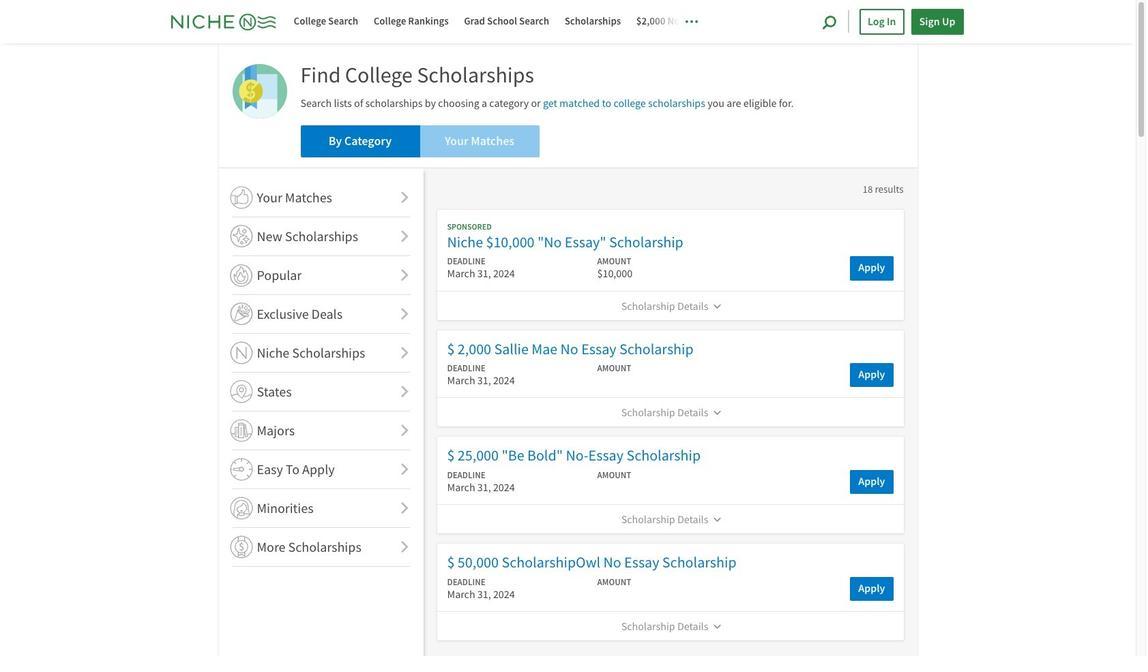 Task type: locate. For each thing, give the bounding box(es) containing it.
search image
[[821, 14, 838, 30]]

$         25,000 "be bold" no-essay scholarship element
[[437, 438, 904, 534]]

banner links element
[[294, 13, 761, 31]]

sponsored result niche $10,000 "no essay" scholarship element
[[437, 210, 904, 320]]

$     50,000 scholarshipowl no essay scholarship element
[[437, 545, 904, 641]]

$             2,000 sallie mae no essay scholarship element
[[437, 331, 904, 427]]



Task type: vqa. For each thing, say whether or not it's contained in the screenshot.
meatball icon
yes



Task type: describe. For each thing, give the bounding box(es) containing it.
meatball image
[[685, 15, 698, 27]]

scholarship search filters element
[[232, 179, 414, 568]]

niche home image
[[171, 10, 287, 33]]



